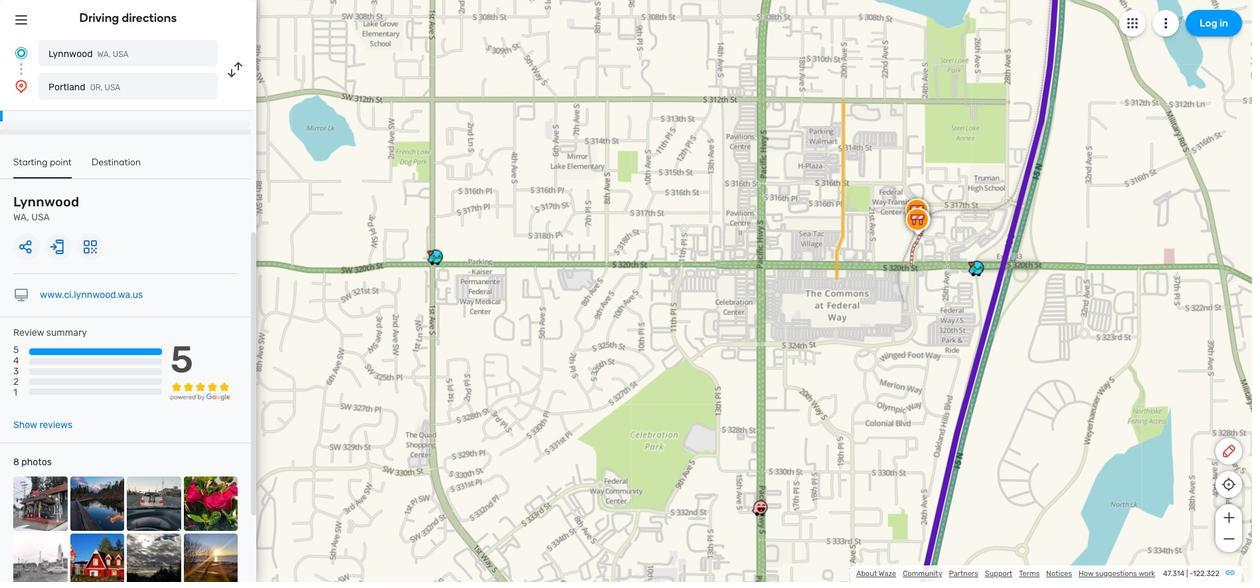Task type: locate. For each thing, give the bounding box(es) containing it.
photos
[[21, 457, 52, 468]]

5 for 5 4 3 2 1
[[13, 345, 19, 356]]

www.ci.lynnwood.wa.us link
[[40, 290, 143, 301]]

usa right or,
[[105, 83, 121, 92]]

review summary
[[13, 328, 87, 339]]

wa, down starting point button
[[13, 212, 29, 223]]

waze
[[879, 570, 897, 579]]

point
[[50, 157, 72, 168]]

lynnwood wa, usa down starting point button
[[13, 194, 79, 223]]

pencil image
[[1222, 444, 1238, 460]]

lynnwood down starting point button
[[13, 194, 79, 210]]

driving
[[79, 11, 119, 25]]

wa, up or,
[[97, 50, 111, 59]]

2
[[13, 377, 19, 388]]

0 horizontal spatial 5
[[13, 345, 19, 356]]

about
[[857, 570, 878, 579]]

usa down "driving directions"
[[113, 50, 129, 59]]

image 5 of lynnwood, lynnwood image
[[13, 534, 67, 583]]

1 vertical spatial wa,
[[13, 212, 29, 223]]

0 horizontal spatial wa,
[[13, 212, 29, 223]]

terms link
[[1020, 570, 1040, 579]]

image 3 of lynnwood, lynnwood image
[[127, 477, 181, 531]]

190.1
[[37, 101, 57, 110]]

2 vertical spatial usa
[[31, 212, 50, 223]]

partners
[[950, 570, 979, 579]]

review
[[13, 328, 44, 339]]

lynnwood
[[48, 48, 93, 60], [13, 194, 79, 210]]

community
[[903, 570, 943, 579]]

computer image
[[13, 288, 29, 304]]

1 horizontal spatial wa,
[[97, 50, 111, 59]]

5 inside the 5 4 3 2 1
[[13, 345, 19, 356]]

1 vertical spatial lynnwood wa, usa
[[13, 194, 79, 223]]

summary
[[46, 328, 87, 339]]

1 vertical spatial usa
[[105, 83, 121, 92]]

usa down starting point button
[[31, 212, 50, 223]]

how suggestions work link
[[1079, 570, 1156, 579]]

1
[[13, 388, 17, 399]]

notices link
[[1047, 570, 1073, 579]]

about waze link
[[857, 570, 897, 579]]

usa
[[113, 50, 129, 59], [105, 83, 121, 92], [31, 212, 50, 223]]

4
[[13, 356, 19, 367]]

community link
[[903, 570, 943, 579]]

image 8 of lynnwood, lynnwood image
[[184, 534, 238, 583]]

wa,
[[97, 50, 111, 59], [13, 212, 29, 223]]

show reviews
[[13, 420, 73, 431]]

partners link
[[950, 570, 979, 579]]

47.314 | -122.322
[[1164, 570, 1220, 579]]

lynnwood up portland
[[48, 48, 93, 60]]

lynnwood wa, usa
[[48, 48, 129, 60], [13, 194, 79, 223]]

5 for 5
[[170, 338, 194, 382]]

1 vertical spatial lynnwood
[[13, 194, 79, 210]]

zoom in image
[[1221, 510, 1238, 526]]

support
[[986, 570, 1013, 579]]

5
[[170, 338, 194, 382], [13, 345, 19, 356]]

image 1 of lynnwood, lynnwood image
[[13, 477, 67, 531]]

location image
[[13, 78, 29, 94]]

link image
[[1226, 568, 1236, 579]]

lynnwood wa, usa up portland or, usa
[[48, 48, 129, 60]]

1 horizontal spatial 5
[[170, 338, 194, 382]]



Task type: vqa. For each thing, say whether or not it's contained in the screenshot.
5 4 3 2 1 5
yes



Task type: describe. For each thing, give the bounding box(es) containing it.
destination
[[92, 157, 141, 168]]

5 4 3 2 1
[[13, 345, 19, 399]]

show
[[13, 420, 37, 431]]

0 vertical spatial usa
[[113, 50, 129, 59]]

about waze community partners support terms notices how suggestions work
[[857, 570, 1156, 579]]

image 7 of lynnwood, lynnwood image
[[127, 534, 181, 583]]

directions
[[122, 11, 177, 25]]

8
[[13, 457, 19, 468]]

current location image
[[13, 45, 29, 61]]

|
[[1187, 570, 1189, 579]]

-
[[1191, 570, 1194, 579]]

usa inside portland or, usa
[[105, 83, 121, 92]]

starting
[[13, 157, 48, 168]]

work
[[1139, 570, 1156, 579]]

0 vertical spatial lynnwood wa, usa
[[48, 48, 129, 60]]

zoom out image
[[1221, 531, 1238, 547]]

support link
[[986, 570, 1013, 579]]

portland or, usa
[[48, 82, 121, 93]]

how
[[1079, 570, 1094, 579]]

www.ci.lynnwood.wa.us
[[40, 290, 143, 301]]

8 photos
[[13, 457, 52, 468]]

terms
[[1020, 570, 1040, 579]]

portland
[[48, 82, 85, 93]]

0 vertical spatial lynnwood
[[48, 48, 93, 60]]

122.322
[[1194, 570, 1220, 579]]

starting point button
[[13, 157, 72, 179]]

notices
[[1047, 570, 1073, 579]]

image 4 of lynnwood, lynnwood image
[[184, 477, 238, 531]]

3
[[13, 366, 19, 378]]

reviews
[[39, 420, 73, 431]]

0 vertical spatial wa,
[[97, 50, 111, 59]]

47.314
[[1164, 570, 1185, 579]]

driving directions
[[79, 11, 177, 25]]

starting point
[[13, 157, 72, 168]]

or,
[[90, 83, 103, 92]]

destination button
[[92, 157, 141, 177]]

suggestions
[[1096, 570, 1138, 579]]

image 2 of lynnwood, lynnwood image
[[70, 477, 124, 531]]

miles
[[59, 101, 84, 110]]

190.1 miles
[[37, 101, 84, 110]]

image 6 of lynnwood, lynnwood image
[[70, 534, 124, 583]]



